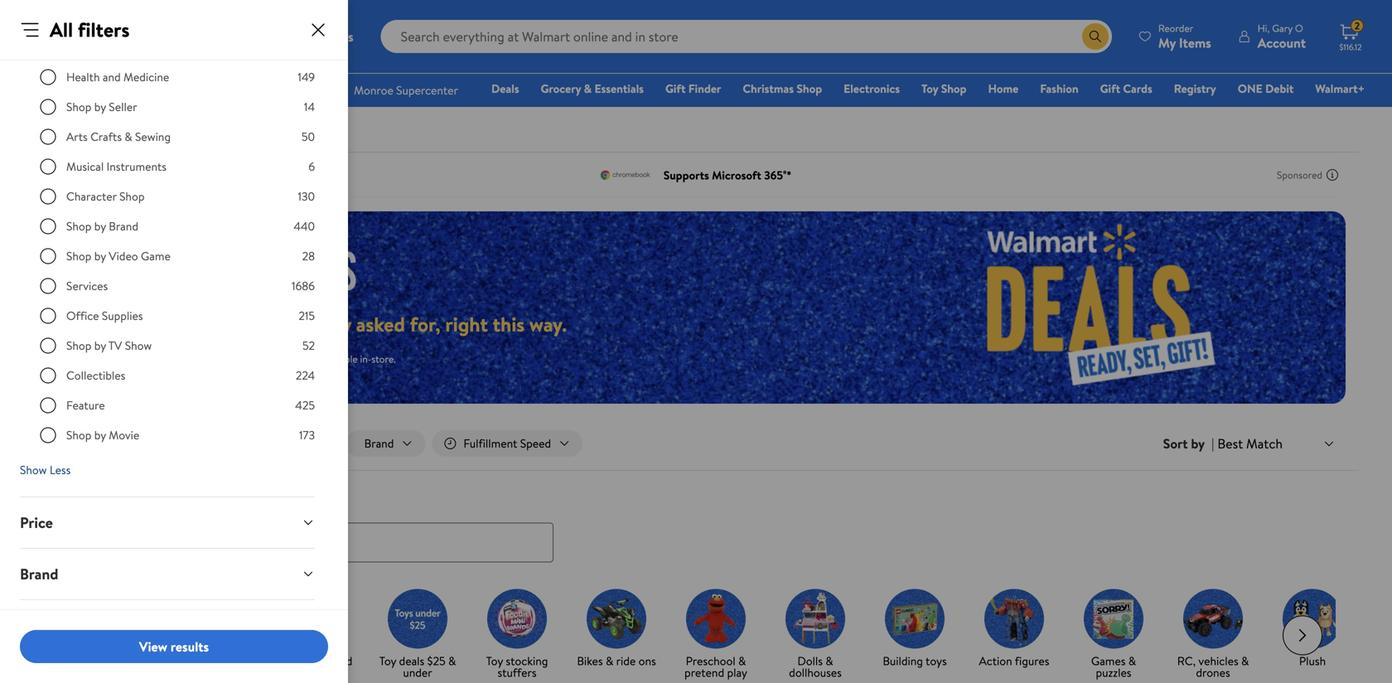 Task type: locate. For each thing, give the bounding box(es) containing it.
gift left finder on the top of the page
[[666, 80, 686, 97]]

0 horizontal spatial show
[[20, 462, 47, 478]]

show right tv
[[125, 337, 152, 354]]

show
[[125, 337, 152, 354], [20, 462, 47, 478]]

Search in Toy deals search field
[[53, 523, 554, 563]]

Search search field
[[381, 20, 1113, 53]]

available
[[321, 352, 358, 366]]

plush link
[[1270, 589, 1357, 670]]

deals right all
[[128, 653, 153, 669]]

close panel image
[[308, 20, 328, 40]]

toy for toy shop
[[922, 80, 939, 97]]

all filters
[[50, 16, 130, 44], [85, 435, 130, 451]]

toy left stocking
[[486, 653, 503, 669]]

all filters up health
[[50, 16, 130, 44]]

173
[[299, 427, 315, 443]]

1 gift from the left
[[666, 80, 686, 97]]

all up health
[[50, 16, 73, 44]]

by left tv
[[94, 337, 106, 354]]

shop for shop by movie
[[66, 427, 92, 443]]

None radio
[[40, 69, 56, 85], [40, 99, 56, 115], [40, 129, 56, 145], [40, 248, 56, 265], [40, 397, 56, 414], [40, 427, 56, 444], [40, 69, 56, 85], [40, 99, 56, 115], [40, 129, 56, 145], [40, 248, 56, 265], [40, 397, 56, 414], [40, 427, 56, 444]]

arts
[[66, 129, 88, 145]]

shop by tv show
[[66, 337, 152, 354]]

view results button
[[20, 630, 328, 663]]

show left less
[[20, 462, 47, 478]]

sewing
[[135, 129, 171, 145]]

None radio
[[40, 158, 56, 175], [40, 188, 56, 205], [40, 218, 56, 235], [40, 278, 56, 294], [40, 308, 56, 324], [40, 337, 56, 354], [40, 367, 56, 384], [40, 158, 56, 175], [40, 188, 56, 205], [40, 218, 56, 235], [40, 278, 56, 294], [40, 308, 56, 324], [40, 337, 56, 354], [40, 367, 56, 384]]

by down character shop
[[94, 218, 106, 234]]

items
[[245, 352, 269, 366]]

gift cards link
[[1093, 80, 1161, 97]]

dolls and dollhouses image
[[786, 589, 846, 649]]

deals left $25
[[399, 653, 425, 669]]

Toy deals search field
[[33, 490, 1360, 563]]

deals
[[78, 490, 112, 510], [128, 653, 153, 669], [399, 653, 425, 669], [306, 665, 331, 681]]

brand
[[324, 653, 353, 669]]

gift cards
[[1101, 80, 1153, 97]]

by inside shop by age link
[[217, 653, 228, 669]]

0 horizontal spatial all
[[50, 16, 73, 44]]

shop all deals
[[86, 653, 153, 669]]

brand up "video" in the top left of the page
[[109, 218, 138, 234]]

28
[[302, 248, 315, 264]]

by left "video" in the top left of the page
[[94, 248, 106, 264]]

deals inside top toy brand deals
[[306, 665, 331, 681]]

& right the grocery at the top left of page
[[584, 80, 592, 97]]

1 vertical spatial brand
[[20, 564, 58, 585]]

fulfillment speed
[[20, 615, 134, 636]]

1 vertical spatial filters
[[100, 435, 130, 451]]

games and puzzles image
[[1085, 589, 1144, 649]]

1 horizontal spatial brand
[[109, 218, 138, 234]]

all filters inside all filters dialog
[[50, 16, 130, 44]]

1686
[[292, 278, 315, 294]]

sponsored
[[1278, 168, 1323, 182]]

shop by seller
[[66, 99, 137, 115]]

radio-controlled, vehicles and drones image
[[1184, 589, 1244, 649]]

preschool
[[686, 653, 736, 669]]

for,
[[410, 310, 441, 338]]

by left "age"
[[217, 653, 228, 669]]

& right $25
[[449, 653, 456, 669]]

drones
[[1197, 665, 1231, 681]]

christmas
[[743, 80, 794, 97]]

grocery & essentials
[[541, 80, 644, 97]]

shop inside "link"
[[86, 653, 111, 669]]

by left "|"
[[1192, 435, 1206, 453]]

1 horizontal spatial all
[[85, 435, 98, 451]]

gift
[[666, 80, 686, 97], [1101, 80, 1121, 97]]

0 vertical spatial filters
[[78, 16, 130, 44]]

shop by age link
[[176, 589, 262, 670]]

filters up and
[[78, 16, 130, 44]]

all filters down feature
[[85, 435, 130, 451]]

shop all deals link
[[76, 589, 163, 670]]

all filters inside all filters button
[[85, 435, 130, 451]]

shop for shop all deals
[[86, 653, 111, 669]]

fulfillment
[[20, 615, 91, 636]]

speed
[[94, 615, 134, 636]]

1 vertical spatial show
[[20, 462, 47, 478]]

building toys
[[883, 653, 947, 669]]

character shop
[[66, 188, 145, 204]]

deals up search icon
[[78, 490, 112, 510]]

0 horizontal spatial gift
[[666, 80, 686, 97]]

may
[[271, 352, 289, 366]]

by left "seller"
[[94, 99, 106, 115]]

gift left cards at the top right of page
[[1101, 80, 1121, 97]]

toy for toy deals $25 & under
[[380, 653, 396, 669]]

by for |
[[1192, 435, 1206, 453]]

shop all deals image
[[90, 589, 149, 649]]

toy inside toy deals $25 & under
[[380, 653, 396, 669]]

toy down less
[[53, 490, 75, 510]]

building toys image
[[886, 589, 945, 649]]

215
[[299, 308, 315, 324]]

toy left under on the bottom
[[380, 653, 396, 669]]

walmart black friday deals for days image
[[873, 211, 1347, 404], [66, 249, 371, 290]]

& right games
[[1129, 653, 1137, 669]]

bikes
[[577, 653, 603, 669]]

results
[[171, 637, 209, 656]]

deals right 'top'
[[306, 665, 331, 681]]

gift finder
[[666, 80, 722, 97]]

top toy brand deals image
[[289, 589, 348, 649]]

ride-on toys image
[[587, 589, 647, 649]]

0 vertical spatial show
[[125, 337, 152, 354]]

all left movie
[[85, 435, 98, 451]]

games & puzzles
[[1092, 653, 1137, 681]]

dollhouses
[[789, 665, 842, 681]]

Walmart Site-Wide search field
[[381, 20, 1113, 53]]

& right the dolls
[[826, 653, 834, 669]]

1 vertical spatial all filters
[[85, 435, 130, 451]]

shop for shop by brand
[[66, 218, 92, 234]]

by for tv
[[94, 337, 106, 354]]

toy right electronics
[[922, 80, 939, 97]]

ride
[[617, 653, 636, 669]]

home
[[989, 80, 1019, 97]]

deals
[[492, 80, 519, 97]]

sort and filter section element
[[33, 417, 1360, 470]]

149
[[298, 69, 315, 85]]

& inside dolls & dollhouses
[[826, 653, 834, 669]]

preschool toys image
[[687, 589, 746, 649]]

brand inside all departments option group
[[109, 218, 138, 234]]

while supplies last. no rain checks. select items may not be available in-store.
[[66, 352, 396, 366]]

play
[[728, 665, 748, 681]]

0 vertical spatial all filters
[[50, 16, 130, 44]]

tv
[[109, 337, 122, 354]]

all
[[114, 653, 125, 669]]

sort
[[1164, 435, 1189, 453]]

dolls & dollhouses link
[[773, 589, 859, 682]]

1 horizontal spatial gift
[[1101, 80, 1121, 97]]

under
[[403, 665, 433, 681]]

& inside rc, vehicles & drones
[[1242, 653, 1250, 669]]

be
[[308, 352, 319, 366]]

toy inside 'search box'
[[53, 490, 75, 510]]

by left movie
[[94, 427, 106, 443]]

& inside toy deals $25 & under
[[449, 653, 456, 669]]

games & puzzles link
[[1071, 589, 1158, 682]]

0 horizontal spatial walmart black friday deals for days image
[[66, 249, 371, 290]]

checks.
[[182, 352, 214, 366]]

filters inside dialog
[[78, 16, 130, 44]]

0 horizontal spatial brand
[[20, 564, 58, 585]]

while
[[66, 352, 90, 366]]

& right preschool
[[739, 653, 747, 669]]

price button
[[7, 497, 328, 548]]

office supplies
[[66, 308, 143, 324]]

1 vertical spatial all
[[85, 435, 98, 451]]

shop for shop by age
[[189, 653, 214, 669]]

0 vertical spatial all
[[50, 16, 73, 44]]

& right vehicles
[[1242, 653, 1250, 669]]

by inside sort and filter section element
[[1192, 435, 1206, 453]]

$25
[[427, 653, 446, 669]]

view results
[[139, 637, 209, 656]]

view
[[139, 637, 168, 656]]

toy stocking stuffers link
[[474, 589, 561, 682]]

fashion link
[[1033, 80, 1087, 97]]

bikes & ride ons link
[[574, 589, 660, 670]]

filters down feature
[[100, 435, 130, 451]]

this
[[493, 310, 525, 338]]

not
[[291, 352, 306, 366]]

deals inside "link"
[[128, 653, 153, 669]]

2 gift from the left
[[1101, 80, 1121, 97]]

walmart image
[[27, 23, 134, 50]]

& inside games & puzzles
[[1129, 653, 1137, 669]]

brand down price
[[20, 564, 58, 585]]

toy shop link
[[915, 80, 975, 97]]

fulfillment speed button
[[7, 600, 328, 651]]

toys
[[926, 653, 947, 669]]

1 horizontal spatial show
[[125, 337, 152, 354]]

& right crafts
[[125, 129, 132, 145]]

0 vertical spatial brand
[[109, 218, 138, 234]]

toy inside toy stocking stuffers
[[486, 653, 503, 669]]



Task type: vqa. For each thing, say whether or not it's contained in the screenshot.
8 within the 'Now $ 8 47 $14.96 44.3 ¢/oz Hershey's, Reese's and Rolo® Assorted Chocolate Flavored Christmas Candy, Variety Bag 19.14 oz'
no



Task type: describe. For each thing, give the bounding box(es) containing it.
sort by |
[[1164, 435, 1215, 453]]

search image
[[66, 536, 80, 549]]

& inside all departments option group
[[125, 129, 132, 145]]

deals inside 'search box'
[[78, 490, 112, 510]]

christmas shop link
[[736, 80, 830, 97]]

2
[[1356, 19, 1361, 33]]

savings
[[121, 310, 184, 338]]

stocking
[[506, 653, 548, 669]]

all departments option group
[[40, 0, 315, 457]]

all filters button
[[53, 430, 148, 457]]

feature
[[66, 397, 105, 413]]

supplies
[[93, 352, 127, 366]]

toy stocking stuffers
[[486, 653, 548, 681]]

filters inside button
[[100, 435, 130, 451]]

toy stocking stuffers image
[[488, 589, 547, 649]]

shop by brand
[[66, 218, 138, 234]]

shop by age image
[[189, 589, 249, 649]]

major savings on everything they asked for, right this way.
[[66, 310, 567, 338]]

grocery
[[541, 80, 581, 97]]

rc, vehicles & drones link
[[1171, 589, 1257, 682]]

dolls
[[798, 653, 823, 669]]

finder
[[689, 80, 722, 97]]

52
[[303, 337, 315, 354]]

age
[[231, 653, 249, 669]]

gift for gift finder
[[666, 80, 686, 97]]

registry
[[1175, 80, 1217, 97]]

store.
[[372, 352, 396, 366]]

instruments
[[107, 158, 167, 175]]

brand inside dropdown button
[[20, 564, 58, 585]]

one
[[1239, 80, 1263, 97]]

video
[[109, 248, 138, 264]]

brand button
[[7, 549, 328, 599]]

preschool & pretend play link
[[673, 589, 760, 682]]

arts crafts & sewing
[[66, 129, 171, 145]]

walmart+ link
[[1309, 80, 1373, 97]]

everything
[[215, 310, 309, 338]]

last.
[[129, 352, 146, 366]]

by for video
[[94, 248, 106, 264]]

toy
[[305, 653, 321, 669]]

shop for shop by seller
[[66, 99, 92, 115]]

bikes & ride ons
[[577, 653, 656, 669]]

medicine
[[124, 69, 169, 85]]

action figures
[[980, 653, 1050, 669]]

toys under 25 dollars image
[[388, 589, 448, 649]]

425
[[295, 397, 315, 413]]

supplies
[[102, 308, 143, 324]]

and
[[103, 69, 121, 85]]

fashion
[[1041, 80, 1079, 97]]

puzzles
[[1097, 665, 1132, 681]]

shop by age
[[189, 653, 249, 669]]

by for brand
[[94, 218, 106, 234]]

shop for shop by video game
[[66, 248, 92, 264]]

electronics
[[844, 80, 900, 97]]

asked
[[356, 310, 405, 338]]

toy deals
[[53, 490, 112, 510]]

50
[[302, 129, 315, 145]]

1 horizontal spatial walmart black friday deals for days image
[[873, 211, 1347, 404]]

way.
[[530, 310, 567, 338]]

health
[[66, 69, 100, 85]]

plush
[[1300, 653, 1327, 669]]

deals inside toy deals $25 & under
[[399, 653, 425, 669]]

6
[[309, 158, 315, 175]]

health and medicine
[[66, 69, 169, 85]]

gift finder link
[[658, 80, 729, 97]]

all inside button
[[85, 435, 98, 451]]

by for movie
[[94, 427, 106, 443]]

all inside dialog
[[50, 16, 73, 44]]

by for age
[[217, 653, 228, 669]]

building toys link
[[872, 589, 959, 670]]

& left ride in the left bottom of the page
[[606, 653, 614, 669]]

price
[[20, 512, 53, 533]]

pretend
[[685, 665, 725, 681]]

musical instruments
[[66, 158, 167, 175]]

select
[[216, 352, 243, 366]]

christmas shop
[[743, 80, 823, 97]]

top toy brand deals link
[[275, 589, 362, 682]]

gift for gift cards
[[1101, 80, 1121, 97]]

rain
[[164, 352, 180, 366]]

toy deals $25 & under
[[380, 653, 456, 681]]

seller
[[109, 99, 137, 115]]

services
[[66, 278, 108, 294]]

home link
[[981, 80, 1027, 97]]

toy for toy stocking stuffers
[[486, 653, 503, 669]]

all filters dialog
[[0, 0, 348, 683]]

in-
[[360, 352, 372, 366]]

next slide for chipmodulewithimages list image
[[1284, 616, 1323, 656]]

action figures image
[[985, 589, 1045, 649]]

no
[[149, 352, 162, 366]]

$116.12
[[1340, 41, 1363, 53]]

dolls & dollhouses
[[789, 653, 842, 681]]

|
[[1212, 435, 1215, 453]]

stuffers
[[498, 665, 537, 681]]

debit
[[1266, 80, 1295, 97]]

they
[[313, 310, 352, 338]]

show inside all departments option group
[[125, 337, 152, 354]]

rc,
[[1178, 653, 1197, 669]]

top toy brand deals
[[284, 653, 353, 681]]

games
[[1092, 653, 1126, 669]]

& inside the preschool & pretend play
[[739, 653, 747, 669]]

office
[[66, 308, 99, 324]]

shop for shop by tv show
[[66, 337, 92, 354]]

deals link
[[484, 80, 527, 97]]

plush toys image
[[1284, 589, 1343, 649]]

shop by video game
[[66, 248, 171, 264]]

show inside button
[[20, 462, 47, 478]]

preschool & pretend play
[[685, 653, 748, 681]]

by for seller
[[94, 99, 106, 115]]

essentials
[[595, 80, 644, 97]]

one debit link
[[1231, 80, 1302, 97]]

toy for toy deals
[[53, 490, 75, 510]]

action
[[980, 653, 1013, 669]]

one debit
[[1239, 80, 1295, 97]]

toy shop
[[922, 80, 967, 97]]



